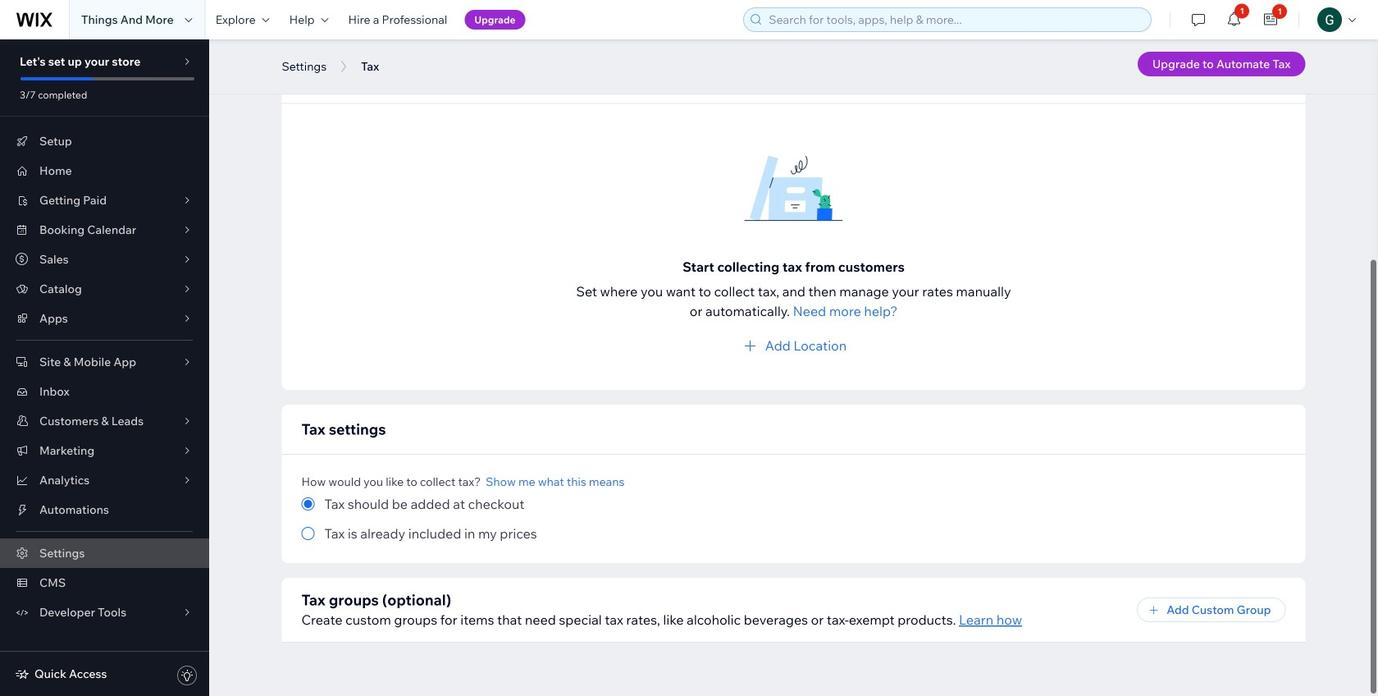 Task type: vqa. For each thing, say whether or not it's contained in the screenshot.
Search for tools, apps, help & more... "field"
yes



Task type: describe. For each thing, give the bounding box(es) containing it.
Search for tools, apps, help & more... field
[[764, 8, 1147, 31]]



Task type: locate. For each thing, give the bounding box(es) containing it.
sidebar element
[[0, 39, 209, 696]]

option group
[[302, 494, 1287, 543]]



